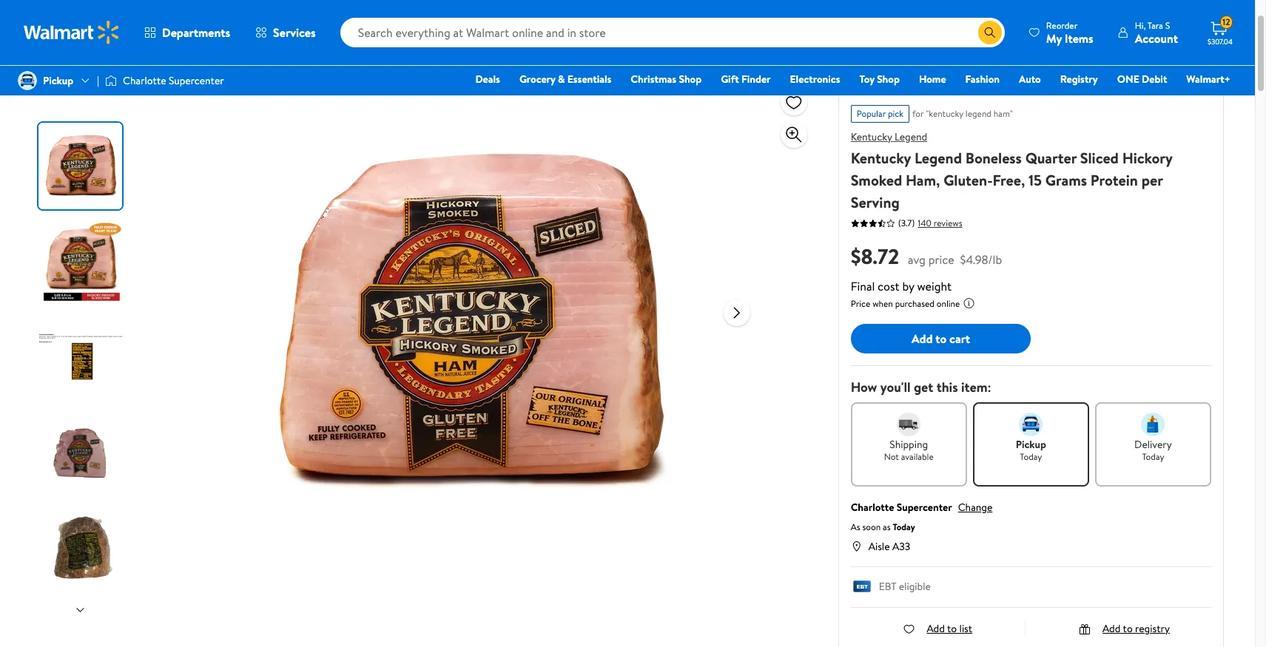 Task type: vqa. For each thing, say whether or not it's contained in the screenshot.


Task type: describe. For each thing, give the bounding box(es) containing it.
electronics link
[[784, 71, 847, 87]]

registry
[[1136, 622, 1171, 637]]

ad disclaimer and feedback for skylinedisplayad image
[[1213, 40, 1225, 52]]

$8.72
[[851, 242, 900, 271]]

intent image for pickup image
[[1020, 413, 1044, 437]]

Walmart Site-Wide search field
[[340, 18, 1005, 47]]

kentucky legend boneless quarter sliced hickory smoked ham, gluten-free, 15 grams protein per serving - image 2 of 7 image
[[39, 218, 125, 305]]

sliced
[[1081, 148, 1119, 168]]

serving
[[851, 193, 900, 213]]

toy shop
[[860, 72, 900, 87]]

delivery
[[1135, 438, 1173, 452]]

departments button
[[132, 15, 243, 50]]

$8.72 avg price $4.98/lb
[[851, 242, 1003, 271]]

s
[[1166, 19, 1171, 31]]

walmart+ link
[[1181, 71, 1238, 87]]

next media item image
[[728, 304, 746, 322]]

1 kentucky from the top
[[851, 130, 893, 144]]

as
[[883, 521, 891, 534]]

Search search field
[[340, 18, 1005, 47]]

|
[[97, 73, 99, 88]]

eligible
[[899, 580, 931, 595]]

(3.7) 140 reviews
[[899, 217, 963, 230]]

a33
[[893, 540, 911, 555]]

intent image for shipping image
[[898, 413, 921, 437]]

to for cart
[[936, 331, 947, 347]]

kentucky legend boneless quarter sliced hickory smoked ham, gluten-free, 15 grams protein per serving - image 1 of 7 image
[[39, 123, 125, 210]]

hickory
[[1123, 148, 1173, 168]]

walmart+
[[1187, 72, 1231, 87]]

hi, tara s account
[[1136, 19, 1179, 46]]

add to list
[[927, 622, 973, 637]]

popular
[[857, 107, 886, 120]]

kentucky legend boneless quarter sliced hickory smoked ham, gluten-free, 15 grams protein per serving - image 5 of 7 image
[[39, 505, 125, 592]]

for
[[913, 107, 924, 120]]

today for pickup
[[1021, 451, 1043, 464]]

aisle a33
[[869, 540, 911, 555]]

gluten-
[[944, 170, 993, 190]]

home
[[920, 72, 947, 87]]

12
[[1223, 16, 1231, 28]]

ham,
[[906, 170, 941, 190]]

shop for toy shop
[[878, 72, 900, 87]]

reorder
[[1047, 19, 1078, 31]]

toy shop link
[[853, 71, 907, 87]]

kentucky legend boneless quarter sliced hickory smoked ham, gluten-free, 15 grams protein per serving - image 4 of 7 image
[[39, 409, 125, 496]]

auto link
[[1013, 71, 1048, 87]]

for "kentucky legend ham"
[[913, 107, 1014, 120]]

gift finder
[[721, 72, 771, 87]]

departments
[[162, 24, 230, 41]]

items
[[1065, 30, 1094, 46]]

tara
[[1148, 19, 1164, 31]]

this
[[937, 378, 959, 397]]

as
[[851, 521, 861, 534]]

intent image for delivery image
[[1142, 413, 1166, 437]]

140 reviews link
[[915, 217, 963, 229]]

one debit
[[1118, 72, 1168, 87]]

quarter
[[1026, 148, 1077, 168]]

how you'll get this item:
[[851, 378, 992, 397]]

per
[[1142, 170, 1164, 190]]

by
[[903, 278, 915, 295]]

ebt eligible
[[879, 580, 931, 595]]

"kentucky
[[927, 107, 964, 120]]

(3.7)
[[899, 217, 915, 230]]

reviews
[[934, 217, 963, 229]]

aisle
[[869, 540, 890, 555]]

kentucky legend boneless quarter sliced hickory smoked ham, gluten-free, 15 grams protein per serving - image 3 of 7 image
[[39, 314, 125, 401]]

list
[[960, 622, 973, 637]]

debit
[[1143, 72, 1168, 87]]

to for list
[[948, 622, 958, 637]]

legal information image
[[964, 298, 975, 310]]

hi,
[[1136, 19, 1146, 31]]

1 vertical spatial legend
[[915, 148, 963, 168]]

shop for christmas shop
[[679, 72, 702, 87]]

services button
[[243, 15, 328, 50]]

pickup for pickup today
[[1016, 438, 1047, 452]]

pickup today
[[1016, 438, 1047, 464]]

pick
[[888, 107, 904, 120]]

0 vertical spatial legend
[[895, 130, 928, 144]]

registry
[[1061, 72, 1099, 87]]

account
[[1136, 30, 1179, 46]]

2 kentucky from the top
[[851, 148, 912, 168]]

&
[[558, 72, 565, 87]]

grocery & essentials
[[520, 72, 612, 87]]

my
[[1047, 30, 1063, 46]]

finder
[[742, 72, 771, 87]]

next image image
[[74, 605, 86, 616]]

price when purchased online
[[851, 298, 961, 310]]

add to cart button
[[851, 324, 1032, 354]]



Task type: locate. For each thing, give the bounding box(es) containing it.
pickup
[[43, 73, 73, 88], [1016, 438, 1047, 452]]

kentucky down popular
[[851, 130, 893, 144]]

protein
[[1091, 170, 1139, 190]]

christmas shop link
[[624, 71, 709, 87]]

fashion link
[[959, 71, 1007, 87]]

deals
[[476, 72, 500, 87]]

kentucky legend kentucky legend boneless quarter sliced hickory smoked ham, gluten-free, 15 grams protein per serving
[[851, 130, 1173, 213]]

online
[[937, 298, 961, 310]]

purchased
[[896, 298, 935, 310]]

today inside pickup today
[[1021, 451, 1043, 464]]

kentucky
[[851, 130, 893, 144], [851, 148, 912, 168]]

 image for charlotte supercenter
[[105, 73, 117, 88]]

to
[[936, 331, 947, 347], [948, 622, 958, 637], [1124, 622, 1133, 637]]

0 vertical spatial charlotte
[[123, 73, 166, 88]]

charlotte supercenter
[[123, 73, 224, 88]]

walmart image
[[24, 21, 120, 44]]

grocery
[[520, 72, 556, 87]]

shop right christmas
[[679, 72, 702, 87]]

services
[[273, 24, 316, 41]]

1 horizontal spatial today
[[1021, 451, 1043, 464]]

add
[[912, 331, 933, 347], [927, 622, 945, 637], [1103, 622, 1121, 637]]

2 horizontal spatial today
[[1143, 451, 1165, 464]]

popular pick
[[857, 107, 904, 120]]

1 horizontal spatial supercenter
[[897, 501, 953, 515]]

you'll
[[881, 378, 911, 397]]

0 horizontal spatial shop
[[679, 72, 702, 87]]

search icon image
[[985, 27, 997, 39]]

price
[[929, 252, 955, 268]]

charlotte
[[123, 73, 166, 88], [851, 501, 895, 515]]

1 vertical spatial kentucky
[[851, 148, 912, 168]]

0 horizontal spatial  image
[[18, 71, 37, 90]]

legend
[[966, 107, 992, 120]]

change
[[959, 501, 993, 515]]

1 vertical spatial pickup
[[1016, 438, 1047, 452]]

add left list on the right bottom of the page
[[927, 622, 945, 637]]

1 horizontal spatial charlotte
[[851, 501, 895, 515]]

reorder my items
[[1047, 19, 1094, 46]]

add down the purchased
[[912, 331, 933, 347]]

boneless
[[966, 148, 1022, 168]]

supercenter for charlotte supercenter
[[169, 73, 224, 88]]

weight
[[918, 278, 952, 295]]

how
[[851, 378, 878, 397]]

1 shop from the left
[[679, 72, 702, 87]]

home link
[[913, 71, 953, 87]]

avg
[[909, 252, 926, 268]]

grocery & essentials link
[[513, 71, 619, 87]]

0 horizontal spatial charlotte
[[123, 73, 166, 88]]

kentucky down the kentucky legend link
[[851, 148, 912, 168]]

pickup down intent image for pickup
[[1016, 438, 1047, 452]]

add inside button
[[912, 331, 933, 347]]

add to list button
[[904, 622, 973, 637]]

add left "registry"
[[1103, 622, 1121, 637]]

0 horizontal spatial today
[[893, 521, 916, 534]]

shipping not available
[[885, 438, 934, 464]]

to inside button
[[936, 331, 947, 347]]

charlotte right |
[[123, 73, 166, 88]]

delivery today
[[1135, 438, 1173, 464]]

sponsored
[[1169, 40, 1210, 52]]

140
[[918, 217, 932, 229]]

0 vertical spatial pickup
[[43, 73, 73, 88]]

supercenter inside charlotte supercenter change as soon as today
[[897, 501, 953, 515]]

1 vertical spatial charlotte
[[851, 501, 895, 515]]

to for registry
[[1124, 622, 1133, 637]]

soon
[[863, 521, 881, 534]]

pickup left |
[[43, 73, 73, 88]]

toy
[[860, 72, 875, 87]]

today down intent image for delivery
[[1143, 451, 1165, 464]]

supercenter down "departments"
[[169, 73, 224, 88]]

 image down walmart "image"
[[18, 71, 37, 90]]

charlotte inside charlotte supercenter change as soon as today
[[851, 501, 895, 515]]

registry link
[[1054, 71, 1105, 87]]

15
[[1029, 170, 1043, 190]]

pickup for pickup
[[43, 73, 73, 88]]

today for delivery
[[1143, 451, 1165, 464]]

charlotte supercenter change as soon as today
[[851, 501, 993, 534]]

zoom image modal image
[[785, 126, 803, 144]]

1 horizontal spatial to
[[948, 622, 958, 637]]

get
[[914, 378, 934, 397]]

charlotte for charlotte supercenter change as soon as today
[[851, 501, 895, 515]]

0 horizontal spatial to
[[936, 331, 947, 347]]

cart
[[950, 331, 971, 347]]

ebt image
[[851, 581, 873, 596]]

kentucky legend boneless quarter sliced hickory smoked ham, gluten-free, 15 grams protein per serving image
[[238, 86, 712, 560]]

legend down for
[[895, 130, 928, 144]]

$4.98/lb
[[961, 252, 1003, 268]]

change button
[[959, 501, 993, 515]]

 image right |
[[105, 73, 117, 88]]

add to registry button
[[1080, 622, 1171, 637]]

 image for pickup
[[18, 71, 37, 90]]

0 horizontal spatial supercenter
[[169, 73, 224, 88]]

add to favorites list, kentucky legend boneless quarter sliced hickory smoked ham, gluten-free, 15 grams protein per serving image
[[785, 93, 803, 111]]

to left cart
[[936, 331, 947, 347]]

today inside charlotte supercenter change as soon as today
[[893, 521, 916, 534]]

christmas shop
[[631, 72, 702, 87]]

1 horizontal spatial shop
[[878, 72, 900, 87]]

 image
[[18, 71, 37, 90], [105, 73, 117, 88]]

add for add to cart
[[912, 331, 933, 347]]

add for add to list
[[927, 622, 945, 637]]

charlotte up soon
[[851, 501, 895, 515]]

today right as
[[893, 521, 916, 534]]

final cost by weight
[[851, 278, 952, 295]]

1 horizontal spatial  image
[[105, 73, 117, 88]]

kentucky legend link
[[851, 130, 928, 144]]

electronics
[[790, 72, 841, 87]]

supercenter for charlotte supercenter change as soon as today
[[897, 501, 953, 515]]

legend up ham,
[[915, 148, 963, 168]]

not
[[885, 451, 900, 464]]

today
[[1021, 451, 1043, 464], [1143, 451, 1165, 464], [893, 521, 916, 534]]

shop right toy
[[878, 72, 900, 87]]

0 horizontal spatial pickup
[[43, 73, 73, 88]]

0 vertical spatial supercenter
[[169, 73, 224, 88]]

0 vertical spatial kentucky
[[851, 130, 893, 144]]

fashion
[[966, 72, 1000, 87]]

final
[[851, 278, 875, 295]]

1 vertical spatial supercenter
[[897, 501, 953, 515]]

to left "registry"
[[1124, 622, 1133, 637]]

today inside "delivery today"
[[1143, 451, 1165, 464]]

essentials
[[568, 72, 612, 87]]

charlotte for charlotte supercenter
[[123, 73, 166, 88]]

to left list on the right bottom of the page
[[948, 622, 958, 637]]

add for add to registry
[[1103, 622, 1121, 637]]

item:
[[962, 378, 992, 397]]

ebt
[[879, 580, 897, 595]]

free,
[[993, 170, 1026, 190]]

cost
[[878, 278, 900, 295]]

when
[[873, 298, 894, 310]]

grams
[[1046, 170, 1088, 190]]

1 horizontal spatial pickup
[[1016, 438, 1047, 452]]

shipping
[[890, 438, 929, 452]]

2 shop from the left
[[878, 72, 900, 87]]

supercenter up a33
[[897, 501, 953, 515]]

2 horizontal spatial to
[[1124, 622, 1133, 637]]

ham"
[[994, 107, 1014, 120]]

today down intent image for pickup
[[1021, 451, 1043, 464]]



